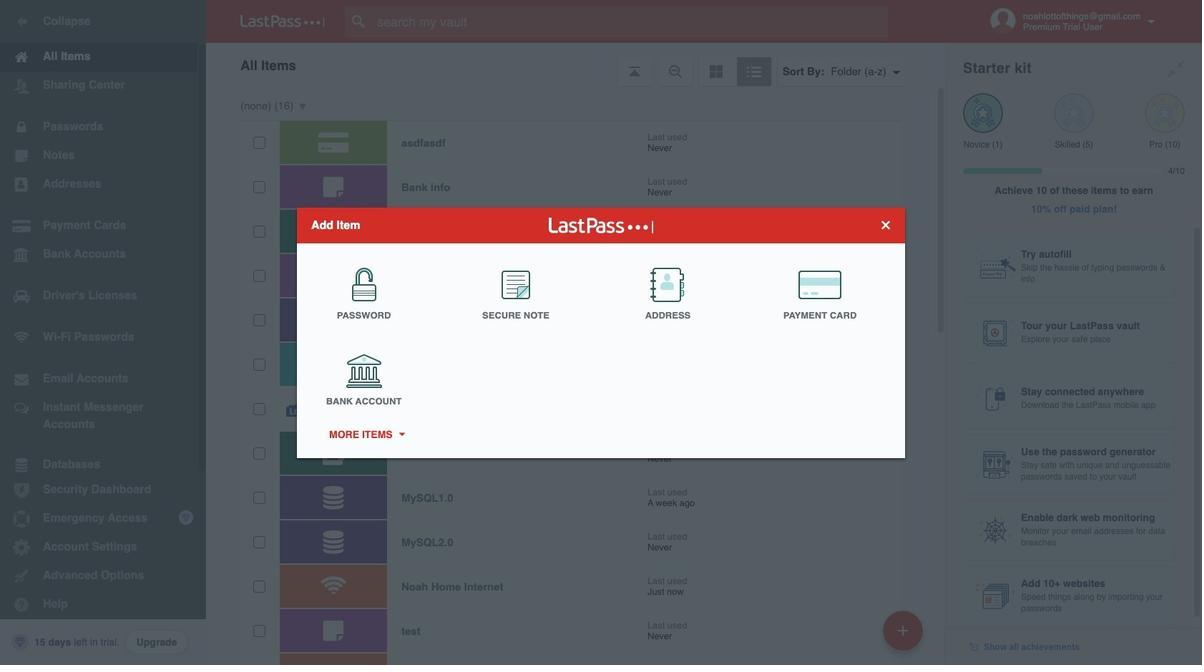 Task type: describe. For each thing, give the bounding box(es) containing it.
lastpass image
[[241, 15, 325, 28]]

main navigation navigation
[[0, 0, 206, 665]]

Search search field
[[345, 6, 917, 37]]



Task type: locate. For each thing, give the bounding box(es) containing it.
dialog
[[297, 207, 906, 458]]

search my vault text field
[[345, 6, 917, 37]]

vault options navigation
[[206, 43, 947, 86]]

new item image
[[899, 625, 909, 635]]

caret right image
[[397, 432, 407, 436]]

new item navigation
[[879, 606, 932, 665]]



